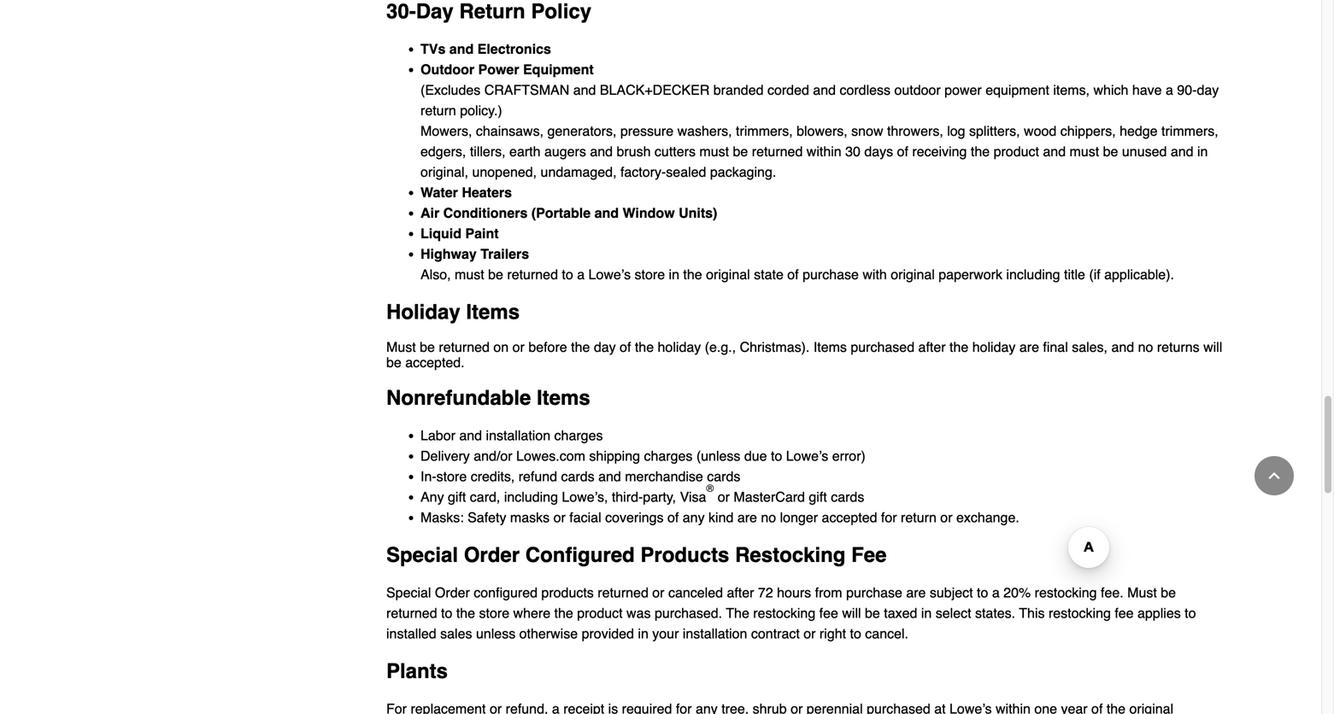 Task type: vqa. For each thing, say whether or not it's contained in the screenshot.
the right return
yes



Task type: locate. For each thing, give the bounding box(es) containing it.
must down chippers,
[[1070, 143, 1100, 159]]

to inside labor and installation charges delivery and/or lowes.com shipping charges (unless due to lowe's error) in-store credits, refund cards and merchandise cards any gift card, including lowe's, third-party, visa ® or mastercard gift cards masks: safety masks or facial coverings of any kind are no longer accepted for return or exchange.
[[771, 448, 782, 464]]

hours
[[777, 585, 811, 601]]

special inside the special order configured products returned or canceled after 72 hours from purchase are subject to a 20% restocking fee. must be returned to the store where the product was purchased. the restocking fee will be taxed in select states. this restocking fee applies to installed sales unless otherwise provided in your installation contract or right to cancel.
[[386, 585, 431, 601]]

day inside tvs and electronics outdoor power equipment (excludes craftsman and black+decker branded corded and cordless outdoor power equipment items, which have a 90-day return policy.) mowers, chainsaws, generators, pressure washers, trimmers, blowers, snow throwers, log splitters, wood chippers, hedge trimmers, edgers, tillers, earth augers and brush cutters must be returned within 30 days of receiving the product and must be unused and in original, unopened, undamaged, factory-sealed packaging. water heaters air conditioners (portable and window units) liquid paint highway trailers also, must be returned to a lowe's store in the original state of purchase with original paperwork including title (if applicable).
[[1197, 82, 1219, 98]]

1 horizontal spatial charges
[[644, 448, 693, 464]]

within
[[807, 143, 842, 159]]

2 trimmers, from the left
[[1162, 123, 1219, 139]]

1 horizontal spatial a
[[992, 585, 1000, 601]]

1 vertical spatial store
[[437, 469, 467, 485]]

or right on
[[513, 339, 525, 355]]

augers
[[545, 143, 586, 159]]

store inside the special order configured products returned or canceled after 72 hours from purchase are subject to a 20% restocking fee. must be returned to the store where the product was purchased. the restocking fee will be taxed in select states. this restocking fee applies to installed sales unless otherwise provided in your installation contract or right to cancel.
[[479, 606, 510, 622]]

also,
[[421, 267, 451, 282]]

order for configured
[[464, 544, 520, 567]]

black+decker
[[600, 82, 710, 98]]

must down 'highway'
[[455, 267, 484, 282]]

the down units) on the right of the page
[[683, 267, 702, 282]]

items up on
[[466, 300, 520, 324]]

product inside the special order configured products returned or canceled after 72 hours from purchase are subject to a 20% restocking fee. must be returned to the store where the product was purchased. the restocking fee will be taxed in select states. this restocking fee applies to installed sales unless otherwise provided in your installation contract or right to cancel.
[[577, 606, 623, 622]]

order down "safety" on the left bottom
[[464, 544, 520, 567]]

and
[[449, 41, 474, 57], [573, 82, 596, 98], [813, 82, 836, 98], [590, 143, 613, 159], [1043, 143, 1066, 159], [1171, 143, 1194, 159], [595, 205, 619, 221], [1112, 339, 1135, 355], [459, 428, 482, 444], [598, 469, 621, 485]]

equipment
[[986, 82, 1050, 98]]

air
[[421, 205, 440, 221]]

0 vertical spatial are
[[1020, 339, 1039, 355]]

throwers,
[[887, 123, 944, 139]]

no
[[1138, 339, 1154, 355], [761, 510, 776, 526]]

including left title
[[1007, 267, 1061, 282]]

electronics
[[478, 41, 551, 57]]

0 horizontal spatial original
[[706, 267, 750, 282]]

your
[[652, 626, 679, 642]]

product down splitters,
[[994, 143, 1039, 159]]

restocking
[[1035, 585, 1097, 601], [753, 606, 816, 622], [1049, 606, 1111, 622]]

0 horizontal spatial a
[[577, 267, 585, 282]]

and down shipping
[[598, 469, 621, 485]]

sales,
[[1072, 339, 1108, 355]]

installation inside the special order configured products returned or canceled after 72 hours from purchase are subject to a 20% restocking fee. must be returned to the store where the product was purchased. the restocking fee will be taxed in select states. this restocking fee applies to installed sales unless otherwise provided in your installation contract or right to cancel.
[[683, 626, 748, 642]]

order up sales
[[435, 585, 470, 601]]

items
[[466, 300, 520, 324], [814, 339, 847, 355], [537, 386, 590, 410]]

day right before
[[594, 339, 616, 355]]

products
[[641, 544, 730, 567]]

unused
[[1122, 143, 1167, 159]]

the down paperwork
[[950, 339, 969, 355]]

2 original from the left
[[891, 267, 935, 282]]

lowe's left error)
[[786, 448, 829, 464]]

1 holiday from the left
[[658, 339, 701, 355]]

generators,
[[548, 123, 617, 139]]

0 horizontal spatial after
[[727, 585, 754, 601]]

1 horizontal spatial day
[[1197, 82, 1219, 98]]

purchase up taxed
[[846, 585, 903, 601]]

0 horizontal spatial holiday
[[658, 339, 701, 355]]

1 horizontal spatial original
[[891, 267, 935, 282]]

returned inside must be returned on or before the day of the holiday (e.g., christmas). items purchased after the holiday are final sales, and no returns will be accepted.
[[439, 339, 490, 355]]

1 horizontal spatial installation
[[683, 626, 748, 642]]

must up applies
[[1128, 585, 1157, 601]]

lowe's down window
[[589, 267, 631, 282]]

1 horizontal spatial are
[[906, 585, 926, 601]]

0 vertical spatial return
[[421, 102, 456, 118]]

fee
[[820, 606, 839, 622], [1115, 606, 1134, 622]]

returned
[[752, 143, 803, 159], [507, 267, 558, 282], [439, 339, 490, 355], [598, 585, 649, 601], [386, 606, 437, 622]]

0 horizontal spatial store
[[437, 469, 467, 485]]

are up taxed
[[906, 585, 926, 601]]

fee.
[[1101, 585, 1124, 601]]

to up states.
[[977, 585, 989, 601]]

original left state
[[706, 267, 750, 282]]

2 horizontal spatial store
[[635, 267, 665, 282]]

2 vertical spatial are
[[906, 585, 926, 601]]

will right returns
[[1204, 339, 1223, 355]]

product up provided
[[577, 606, 623, 622]]

masks
[[510, 510, 550, 526]]

fee down fee. in the right of the page
[[1115, 606, 1134, 622]]

tvs and electronics outdoor power equipment (excludes craftsman and black+decker branded corded and cordless outdoor power equipment items, which have a 90-day return policy.) mowers, chainsaws, generators, pressure washers, trimmers, blowers, snow throwers, log splitters, wood chippers, hedge trimmers, edgers, tillers, earth augers and brush cutters must be returned within 30 days of receiving the product and must be unused and in original, unopened, undamaged, factory-sealed packaging. water heaters air conditioners (portable and window units) liquid paint highway trailers also, must be returned to a lowe's store in the original state of purchase with original paperwork including title (if applicable).
[[421, 41, 1219, 282]]

corded
[[768, 82, 809, 98]]

trailers
[[481, 246, 529, 262]]

1 vertical spatial will
[[842, 606, 861, 622]]

configured
[[526, 544, 635, 567]]

returned down holiday items
[[439, 339, 490, 355]]

are right the kind
[[738, 510, 757, 526]]

returned down trailers
[[507, 267, 558, 282]]

lowe's
[[589, 267, 631, 282], [786, 448, 829, 464]]

due
[[744, 448, 767, 464]]

must down washers,
[[700, 143, 729, 159]]

0 horizontal spatial product
[[577, 606, 623, 622]]

trimmers,
[[736, 123, 793, 139], [1162, 123, 1219, 139]]

cards up "lowe's,"
[[561, 469, 595, 485]]

final
[[1043, 339, 1068, 355]]

restocking up this
[[1035, 585, 1097, 601]]

of left any
[[668, 510, 679, 526]]

store down window
[[635, 267, 665, 282]]

0 vertical spatial product
[[994, 143, 1039, 159]]

1 horizontal spatial items
[[537, 386, 590, 410]]

store up unless
[[479, 606, 510, 622]]

the down splitters,
[[971, 143, 990, 159]]

receiving
[[912, 143, 967, 159]]

factory-
[[621, 164, 666, 180]]

2 horizontal spatial must
[[1070, 143, 1100, 159]]

0 horizontal spatial gift
[[448, 489, 466, 505]]

2 vertical spatial a
[[992, 585, 1000, 601]]

craftsman
[[484, 82, 570, 98]]

including
[[1007, 267, 1061, 282], [504, 489, 558, 505]]

pressure
[[621, 123, 674, 139]]

0 horizontal spatial return
[[421, 102, 456, 118]]

0 vertical spatial purchase
[[803, 267, 859, 282]]

no left returns
[[1138, 339, 1154, 355]]

holiday left (e.g.,
[[658, 339, 701, 355]]

1 horizontal spatial holiday
[[973, 339, 1016, 355]]

0 vertical spatial items
[[466, 300, 520, 324]]

1 vertical spatial installation
[[683, 626, 748, 642]]

1 horizontal spatial cards
[[707, 469, 741, 485]]

0 vertical spatial charges
[[554, 428, 603, 444]]

1 vertical spatial after
[[727, 585, 754, 601]]

1 horizontal spatial no
[[1138, 339, 1154, 355]]

a left 90-
[[1166, 82, 1174, 98]]

purchase inside the special order configured products returned or canceled after 72 hours from purchase are subject to a 20% restocking fee. must be returned to the store where the product was purchased. the restocking fee will be taxed in select states. this restocking fee applies to installed sales unless otherwise provided in your installation contract or right to cancel.
[[846, 585, 903, 601]]

2 special from the top
[[386, 585, 431, 601]]

0 vertical spatial including
[[1007, 267, 1061, 282]]

purchase left with at top
[[803, 267, 859, 282]]

0 horizontal spatial installation
[[486, 428, 551, 444]]

0 horizontal spatial lowe's
[[589, 267, 631, 282]]

holiday
[[658, 339, 701, 355], [973, 339, 1016, 355]]

must down 'holiday'
[[386, 339, 416, 355]]

0 horizontal spatial fee
[[820, 606, 839, 622]]

installation
[[486, 428, 551, 444], [683, 626, 748, 642]]

no down mastercard
[[761, 510, 776, 526]]

store inside labor and installation charges delivery and/or lowes.com shipping charges (unless due to lowe's error) in-store credits, refund cards and merchandise cards any gift card, including lowe's, third-party, visa ® or mastercard gift cards masks: safety masks or facial coverings of any kind are no longer accepted for return or exchange.
[[437, 469, 467, 485]]

items down before
[[537, 386, 590, 410]]

0 vertical spatial store
[[635, 267, 665, 282]]

and left window
[[595, 205, 619, 221]]

after up the
[[727, 585, 754, 601]]

washers,
[[678, 123, 732, 139]]

0 vertical spatial day
[[1197, 82, 1219, 98]]

lowe's inside tvs and electronics outdoor power equipment (excludes craftsman and black+decker branded corded and cordless outdoor power equipment items, which have a 90-day return policy.) mowers, chainsaws, generators, pressure washers, trimmers, blowers, snow throwers, log splitters, wood chippers, hedge trimmers, edgers, tillers, earth augers and brush cutters must be returned within 30 days of receiving the product and must be unused and in original, unopened, undamaged, factory-sealed packaging. water heaters air conditioners (portable and window units) liquid paint highway trailers also, must be returned to a lowe's store in the original state of purchase with original paperwork including title (if applicable).
[[589, 267, 631, 282]]

0 horizontal spatial will
[[842, 606, 861, 622]]

outdoor
[[895, 82, 941, 98]]

from
[[815, 585, 843, 601]]

returned up installed at the left
[[386, 606, 437, 622]]

installation up and/or
[[486, 428, 551, 444]]

title
[[1064, 267, 1086, 282]]

0 vertical spatial order
[[464, 544, 520, 567]]

days
[[865, 143, 893, 159]]

2 horizontal spatial are
[[1020, 339, 1039, 355]]

charges up merchandise
[[644, 448, 693, 464]]

visa
[[680, 489, 706, 505]]

of right before
[[620, 339, 631, 355]]

original
[[706, 267, 750, 282], [891, 267, 935, 282]]

lowes.com
[[516, 448, 586, 464]]

items inside must be returned on or before the day of the holiday (e.g., christmas). items purchased after the holiday are final sales, and no returns will be accepted.
[[814, 339, 847, 355]]

1 horizontal spatial after
[[919, 339, 946, 355]]

including up masks
[[504, 489, 558, 505]]

equipment
[[523, 61, 594, 77]]

for
[[881, 510, 897, 526]]

of inside must be returned on or before the day of the holiday (e.g., christmas). items purchased after the holiday are final sales, and no returns will be accepted.
[[620, 339, 631, 355]]

2 vertical spatial items
[[537, 386, 590, 410]]

1 horizontal spatial store
[[479, 606, 510, 622]]

cards up 'accepted'
[[831, 489, 865, 505]]

plants
[[386, 660, 448, 684]]

1 vertical spatial no
[[761, 510, 776, 526]]

0 vertical spatial special
[[386, 544, 458, 567]]

1 horizontal spatial must
[[1128, 585, 1157, 601]]

the
[[971, 143, 990, 159], [683, 267, 702, 282], [571, 339, 590, 355], [635, 339, 654, 355], [950, 339, 969, 355], [456, 606, 475, 622], [554, 606, 573, 622]]

sales
[[440, 626, 472, 642]]

accepted.
[[405, 355, 465, 371]]

in
[[1198, 143, 1208, 159], [669, 267, 680, 282], [921, 606, 932, 622], [638, 626, 649, 642]]

be up applies
[[1161, 585, 1176, 601]]

fee down from
[[820, 606, 839, 622]]

0 horizontal spatial are
[[738, 510, 757, 526]]

trimmers, up packaging.
[[736, 123, 793, 139]]

will up right on the right
[[842, 606, 861, 622]]

liquid
[[421, 226, 462, 241]]

2 vertical spatial store
[[479, 606, 510, 622]]

and right unused
[[1171, 143, 1194, 159]]

1 horizontal spatial lowe's
[[786, 448, 829, 464]]

holiday left final
[[973, 339, 1016, 355]]

returned up packaging.
[[752, 143, 803, 159]]

order inside the special order configured products returned or canceled after 72 hours from purchase are subject to a 20% restocking fee. must be returned to the store where the product was purchased. the restocking fee will be taxed in select states. this restocking fee applies to installed sales unless otherwise provided in your installation contract or right to cancel.
[[435, 585, 470, 601]]

1 horizontal spatial return
[[901, 510, 937, 526]]

window
[[623, 205, 675, 221]]

1 horizontal spatial product
[[994, 143, 1039, 159]]

1 vertical spatial day
[[594, 339, 616, 355]]

1 vertical spatial purchase
[[846, 585, 903, 601]]

1 horizontal spatial fee
[[1115, 606, 1134, 622]]

return up mowers,
[[421, 102, 456, 118]]

1 vertical spatial product
[[577, 606, 623, 622]]

masks:
[[421, 510, 464, 526]]

where
[[513, 606, 551, 622]]

after right purchased
[[919, 339, 946, 355]]

product
[[994, 143, 1039, 159], [577, 606, 623, 622]]

store down the delivery
[[437, 469, 467, 485]]

special down masks:
[[386, 544, 458, 567]]

to right applies
[[1185, 606, 1196, 622]]

paint
[[465, 226, 499, 241]]

be down trailers
[[488, 267, 503, 282]]

will inside the special order configured products returned or canceled after 72 hours from purchase are subject to a 20% restocking fee. must be returned to the store where the product was purchased. the restocking fee will be taxed in select states. this restocking fee applies to installed sales unless otherwise provided in your installation contract or right to cancel.
[[842, 606, 861, 622]]

0 horizontal spatial must
[[386, 339, 416, 355]]

are left final
[[1020, 339, 1039, 355]]

fee
[[852, 544, 887, 567]]

chevron up image
[[1266, 468, 1283, 485]]

items,
[[1053, 82, 1090, 98]]

are inside labor and installation charges delivery and/or lowes.com shipping charges (unless due to lowe's error) in-store credits, refund cards and merchandise cards any gift card, including lowe's, third-party, visa ® or mastercard gift cards masks: safety masks or facial coverings of any kind are no longer accepted for return or exchange.
[[738, 510, 757, 526]]

0 horizontal spatial including
[[504, 489, 558, 505]]

otherwise
[[519, 626, 578, 642]]

1 vertical spatial must
[[1128, 585, 1157, 601]]

0 vertical spatial after
[[919, 339, 946, 355]]

undamaged,
[[541, 164, 617, 180]]

the down products
[[554, 606, 573, 622]]

the up sales
[[456, 606, 475, 622]]

0 horizontal spatial items
[[466, 300, 520, 324]]

0 vertical spatial must
[[386, 339, 416, 355]]

1 vertical spatial are
[[738, 510, 757, 526]]

items left purchased
[[814, 339, 847, 355]]

of
[[897, 143, 909, 159], [788, 267, 799, 282], [620, 339, 631, 355], [668, 510, 679, 526]]

highway
[[421, 246, 477, 262]]

1 trimmers, from the left
[[736, 123, 793, 139]]

(if
[[1089, 267, 1101, 282]]

(unless
[[697, 448, 741, 464]]

and down generators,
[[590, 143, 613, 159]]

0 horizontal spatial no
[[761, 510, 776, 526]]

or inside must be returned on or before the day of the holiday (e.g., christmas). items purchased after the holiday are final sales, and no returns will be accepted.
[[513, 339, 525, 355]]

have
[[1133, 82, 1162, 98]]

gift right any on the left of page
[[448, 489, 466, 505]]

and down wood
[[1043, 143, 1066, 159]]

cards down the (unless
[[707, 469, 741, 485]]

on
[[494, 339, 509, 355]]

0 horizontal spatial day
[[594, 339, 616, 355]]

0 horizontal spatial trimmers,
[[736, 123, 793, 139]]

scroll to top element
[[1255, 456, 1294, 496]]

0 vertical spatial no
[[1138, 339, 1154, 355]]

0 vertical spatial lowe's
[[589, 267, 631, 282]]

the left (e.g.,
[[635, 339, 654, 355]]

1 vertical spatial a
[[577, 267, 585, 282]]

no inside must be returned on or before the day of the holiday (e.g., christmas). items purchased after the holiday are final sales, and no returns will be accepted.
[[1138, 339, 1154, 355]]

1 horizontal spatial including
[[1007, 267, 1061, 282]]

1 special from the top
[[386, 544, 458, 567]]

original right with at top
[[891, 267, 935, 282]]

be down chippers,
[[1103, 143, 1119, 159]]

day right have
[[1197, 82, 1219, 98]]

will inside must be returned on or before the day of the holiday (e.g., christmas). items purchased after the holiday are final sales, and no returns will be accepted.
[[1204, 339, 1223, 355]]

2 holiday from the left
[[973, 339, 1016, 355]]

1 horizontal spatial gift
[[809, 489, 827, 505]]

1 vertical spatial order
[[435, 585, 470, 601]]

2 horizontal spatial items
[[814, 339, 847, 355]]

0 vertical spatial installation
[[486, 428, 551, 444]]

no inside labor and installation charges delivery and/or lowes.com shipping charges (unless due to lowe's error) in-store credits, refund cards and merchandise cards any gift card, including lowe's, third-party, visa ® or mastercard gift cards masks: safety masks or facial coverings of any kind are no longer accepted for return or exchange.
[[761, 510, 776, 526]]

1 vertical spatial return
[[901, 510, 937, 526]]

1 vertical spatial special
[[386, 585, 431, 601]]

return inside labor and installation charges delivery and/or lowes.com shipping charges (unless due to lowe's error) in-store credits, refund cards and merchandise cards any gift card, including lowe's, third-party, visa ® or mastercard gift cards masks: safety masks or facial coverings of any kind are no longer accepted for return or exchange.
[[901, 510, 937, 526]]

1 horizontal spatial trimmers,
[[1162, 123, 1219, 139]]

in down units) on the right of the page
[[669, 267, 680, 282]]

1 fee from the left
[[820, 606, 839, 622]]

trimmers, down 90-
[[1162, 123, 1219, 139]]

1 vertical spatial including
[[504, 489, 558, 505]]

return right for
[[901, 510, 937, 526]]

1 vertical spatial items
[[814, 339, 847, 355]]

a up states.
[[992, 585, 1000, 601]]

0 horizontal spatial must
[[455, 267, 484, 282]]

be up packaging.
[[733, 143, 748, 159]]

policy.)
[[460, 102, 502, 118]]

2 horizontal spatial a
[[1166, 82, 1174, 98]]

installation down the
[[683, 626, 748, 642]]

and right corded
[[813, 82, 836, 98]]

1 vertical spatial charges
[[644, 448, 693, 464]]

1 horizontal spatial will
[[1204, 339, 1223, 355]]

select
[[936, 606, 972, 622]]

or right ®
[[718, 489, 730, 505]]

charges up lowes.com
[[554, 428, 603, 444]]

0 vertical spatial will
[[1204, 339, 1223, 355]]

merchandise
[[625, 469, 703, 485]]

a
[[1166, 82, 1174, 98], [577, 267, 585, 282], [992, 585, 1000, 601]]

nonrefundable items
[[386, 386, 590, 410]]

and right sales,
[[1112, 339, 1135, 355]]

coverings
[[605, 510, 664, 526]]

and up outdoor
[[449, 41, 474, 57]]

to right the due
[[771, 448, 782, 464]]

1 vertical spatial lowe's
[[786, 448, 829, 464]]



Task type: describe. For each thing, give the bounding box(es) containing it.
splitters,
[[969, 123, 1020, 139]]

applicable).
[[1105, 267, 1175, 282]]

this
[[1019, 606, 1045, 622]]

to up sales
[[441, 606, 453, 622]]

canceled
[[668, 585, 723, 601]]

(e.g.,
[[705, 339, 736, 355]]

any
[[683, 510, 705, 526]]

purchased
[[851, 339, 915, 355]]

original,
[[421, 164, 468, 180]]

edgers,
[[421, 143, 466, 159]]

tvs
[[421, 41, 446, 57]]

cordless
[[840, 82, 891, 98]]

installation inside labor and installation charges delivery and/or lowes.com shipping charges (unless due to lowe's error) in-store credits, refund cards and merchandise cards any gift card, including lowe's, third-party, visa ® or mastercard gift cards masks: safety masks or facial coverings of any kind are no longer accepted for return or exchange.
[[486, 428, 551, 444]]

card,
[[470, 489, 500, 505]]

mowers,
[[421, 123, 472, 139]]

returned up was
[[598, 585, 649, 601]]

including inside tvs and electronics outdoor power equipment (excludes craftsman and black+decker branded corded and cordless outdoor power equipment items, which have a 90-day return policy.) mowers, chainsaws, generators, pressure washers, trimmers, blowers, snow throwers, log splitters, wood chippers, hedge trimmers, edgers, tillers, earth augers and brush cutters must be returned within 30 days of receiving the product and must be unused and in original, unopened, undamaged, factory-sealed packaging. water heaters air conditioners (portable and window units) liquid paint highway trailers also, must be returned to a lowe's store in the original state of purchase with original paperwork including title (if applicable).
[[1007, 267, 1061, 282]]

day inside must be returned on or before the day of the holiday (e.g., christmas). items purchased after the holiday are final sales, and no returns will be accepted.
[[594, 339, 616, 355]]

and down equipment
[[573, 82, 596, 98]]

special order configured products returned or canceled after 72 hours from purchase are subject to a 20% restocking fee. must be returned to the store where the product was purchased. the restocking fee will be taxed in select states. this restocking fee applies to installed sales unless otherwise provided in your installation contract or right to cancel.
[[386, 585, 1196, 642]]

of right state
[[788, 267, 799, 282]]

cancel.
[[865, 626, 909, 642]]

in right unused
[[1198, 143, 1208, 159]]

1 horizontal spatial must
[[700, 143, 729, 159]]

restocking up 'contract'
[[753, 606, 816, 622]]

refund
[[519, 469, 557, 485]]

provided
[[582, 626, 634, 642]]

90-
[[1177, 82, 1197, 98]]

return inside tvs and electronics outdoor power equipment (excludes craftsman and black+decker branded corded and cordless outdoor power equipment items, which have a 90-day return policy.) mowers, chainsaws, generators, pressure washers, trimmers, blowers, snow throwers, log splitters, wood chippers, hedge trimmers, edgers, tillers, earth augers and brush cutters must be returned within 30 days of receiving the product and must be unused and in original, unopened, undamaged, factory-sealed packaging. water heaters air conditioners (portable and window units) liquid paint highway trailers also, must be returned to a lowe's store in the original state of purchase with original paperwork including title (if applicable).
[[421, 102, 456, 118]]

earth
[[510, 143, 541, 159]]

heaters
[[462, 184, 512, 200]]

0 horizontal spatial charges
[[554, 428, 603, 444]]

special order configured products restocking fee
[[386, 544, 887, 567]]

product inside tvs and electronics outdoor power equipment (excludes craftsman and black+decker branded corded and cordless outdoor power equipment items, which have a 90-day return policy.) mowers, chainsaws, generators, pressure washers, trimmers, blowers, snow throwers, log splitters, wood chippers, hedge trimmers, edgers, tillers, earth augers and brush cutters must be returned within 30 days of receiving the product and must be unused and in original, unopened, undamaged, factory-sealed packaging. water heaters air conditioners (portable and window units) liquid paint highway trailers also, must be returned to a lowe's store in the original state of purchase with original paperwork including title (if applicable).
[[994, 143, 1039, 159]]

be up cancel.
[[865, 606, 880, 622]]

in right taxed
[[921, 606, 932, 622]]

with
[[863, 267, 887, 282]]

restocking down fee. in the right of the page
[[1049, 606, 1111, 622]]

was
[[627, 606, 651, 622]]

taxed
[[884, 606, 918, 622]]

third-
[[612, 489, 643, 505]]

credits,
[[471, 469, 515, 485]]

or up purchased.
[[652, 585, 665, 601]]

special for special order configured products restocking fee
[[386, 544, 458, 567]]

tillers,
[[470, 143, 506, 159]]

of inside labor and installation charges delivery and/or lowes.com shipping charges (unless due to lowe's error) in-store credits, refund cards and merchandise cards any gift card, including lowe's, third-party, visa ® or mastercard gift cards masks: safety masks or facial coverings of any kind are no longer accepted for return or exchange.
[[668, 510, 679, 526]]

be down 'holiday'
[[420, 339, 435, 355]]

30
[[846, 143, 861, 159]]

must inside the special order configured products returned or canceled after 72 hours from purchase are subject to a 20% restocking fee. must be returned to the store where the product was purchased. the restocking fee will be taxed in select states. this restocking fee applies to installed sales unless otherwise provided in your installation contract or right to cancel.
[[1128, 585, 1157, 601]]

applies
[[1138, 606, 1181, 622]]

holiday items
[[386, 300, 520, 324]]

of right the days at top right
[[897, 143, 909, 159]]

including inside labor and installation charges delivery and/or lowes.com shipping charges (unless due to lowe's error) in-store credits, refund cards and merchandise cards any gift card, including lowe's, third-party, visa ® or mastercard gift cards masks: safety masks or facial coverings of any kind are no longer accepted for return or exchange.
[[504, 489, 558, 505]]

a inside the special order configured products returned or canceled after 72 hours from purchase are subject to a 20% restocking fee. must be returned to the store where the product was purchased. the restocking fee will be taxed in select states. this restocking fee applies to installed sales unless otherwise provided in your installation contract or right to cancel.
[[992, 585, 1000, 601]]

are inside must be returned on or before the day of the holiday (e.g., christmas). items purchased after the holiday are final sales, and no returns will be accepted.
[[1020, 339, 1039, 355]]

labor
[[421, 428, 456, 444]]

branded
[[714, 82, 764, 98]]

0 vertical spatial a
[[1166, 82, 1174, 98]]

in down was
[[638, 626, 649, 642]]

purchase inside tvs and electronics outdoor power equipment (excludes craftsman and black+decker branded corded and cordless outdoor power equipment items, which have a 90-day return policy.) mowers, chainsaws, generators, pressure washers, trimmers, blowers, snow throwers, log splitters, wood chippers, hedge trimmers, edgers, tillers, earth augers and brush cutters must be returned within 30 days of receiving the product and must be unused and in original, unopened, undamaged, factory-sealed packaging. water heaters air conditioners (portable and window units) liquid paint highway trailers also, must be returned to a lowe's store in the original state of purchase with original paperwork including title (if applicable).
[[803, 267, 859, 282]]

or left right on the right
[[804, 626, 816, 642]]

paperwork
[[939, 267, 1003, 282]]

contract
[[751, 626, 800, 642]]

be left accepted.
[[386, 355, 402, 371]]

party,
[[643, 489, 676, 505]]

the right before
[[571, 339, 590, 355]]

or left exchange.
[[941, 510, 953, 526]]

store inside tvs and electronics outdoor power equipment (excludes craftsman and black+decker branded corded and cordless outdoor power equipment items, which have a 90-day return policy.) mowers, chainsaws, generators, pressure washers, trimmers, blowers, snow throwers, log splitters, wood chippers, hedge trimmers, edgers, tillers, earth augers and brush cutters must be returned within 30 days of receiving the product and must be unused and in original, unopened, undamaged, factory-sealed packaging. water heaters air conditioners (portable and window units) liquid paint highway trailers also, must be returned to a lowe's store in the original state of purchase with original paperwork including title (if applicable).
[[635, 267, 665, 282]]

must be returned on or before the day of the holiday (e.g., christmas). items purchased after the holiday are final sales, and no returns will be accepted.
[[386, 339, 1223, 371]]

restocking
[[735, 544, 846, 567]]

snow
[[852, 123, 884, 139]]

holiday
[[386, 300, 460, 324]]

2 horizontal spatial cards
[[831, 489, 865, 505]]

before
[[529, 339, 567, 355]]

order for configured
[[435, 585, 470, 601]]

nonrefundable
[[386, 386, 531, 410]]

packaging.
[[710, 164, 776, 180]]

must inside must be returned on or before the day of the holiday (e.g., christmas). items purchased after the holiday are final sales, and no returns will be accepted.
[[386, 339, 416, 355]]

the
[[726, 606, 750, 622]]

to inside tvs and electronics outdoor power equipment (excludes craftsman and black+decker branded corded and cordless outdoor power equipment items, which have a 90-day return policy.) mowers, chainsaws, generators, pressure washers, trimmers, blowers, snow throwers, log splitters, wood chippers, hedge trimmers, edgers, tillers, earth augers and brush cutters must be returned within 30 days of receiving the product and must be unused and in original, unopened, undamaged, factory-sealed packaging. water heaters air conditioners (portable and window units) liquid paint highway trailers also, must be returned to a lowe's store in the original state of purchase with original paperwork including title (if applicable).
[[562, 267, 573, 282]]

delivery
[[421, 448, 470, 464]]

to right right on the right
[[850, 626, 862, 642]]

2 gift from the left
[[809, 489, 827, 505]]

power
[[478, 61, 519, 77]]

and up and/or
[[459, 428, 482, 444]]

christmas).
[[740, 339, 810, 355]]

longer
[[780, 510, 818, 526]]

items for nonrefundable items
[[537, 386, 590, 410]]

®
[[706, 483, 714, 495]]

lowe's inside labor and installation charges delivery and/or lowes.com shipping charges (unless due to lowe's error) in-store credits, refund cards and merchandise cards any gift card, including lowe's, third-party, visa ® or mastercard gift cards masks: safety masks or facial coverings of any kind are no longer accepted for return or exchange.
[[786, 448, 829, 464]]

wood
[[1024, 123, 1057, 139]]

right
[[820, 626, 846, 642]]

(portable
[[532, 205, 591, 221]]

or left facial
[[554, 510, 566, 526]]

and/or
[[474, 448, 513, 464]]

brush
[[617, 143, 651, 159]]

items for holiday items
[[466, 300, 520, 324]]

and inside must be returned on or before the day of the holiday (e.g., christmas). items purchased after the holiday are final sales, and no returns will be accepted.
[[1112, 339, 1135, 355]]

0 horizontal spatial cards
[[561, 469, 595, 485]]

installed
[[386, 626, 437, 642]]

special for special order configured products returned or canceled after 72 hours from purchase are subject to a 20% restocking fee. must be returned to the store where the product was purchased. the restocking fee will be taxed in select states. this restocking fee applies to installed sales unless otherwise provided in your installation contract or right to cancel.
[[386, 585, 431, 601]]

cutters
[[655, 143, 696, 159]]

lowe's,
[[562, 489, 608, 505]]

power
[[945, 82, 982, 98]]

1 gift from the left
[[448, 489, 466, 505]]

configured
[[474, 585, 538, 601]]

chippers,
[[1061, 123, 1116, 139]]

(excludes
[[421, 82, 481, 98]]

1 original from the left
[[706, 267, 750, 282]]

labor and installation charges delivery and/or lowes.com shipping charges (unless due to lowe's error) in-store credits, refund cards and merchandise cards any gift card, including lowe's, third-party, visa ® or mastercard gift cards masks: safety masks or facial coverings of any kind are no longer accepted for return or exchange.
[[421, 428, 1020, 526]]

purchased.
[[655, 606, 722, 622]]

accepted
[[822, 510, 877, 526]]

units)
[[679, 205, 718, 221]]

72
[[758, 585, 773, 601]]

after inside must be returned on or before the day of the holiday (e.g., christmas). items purchased after the holiday are final sales, and no returns will be accepted.
[[919, 339, 946, 355]]

are inside the special order configured products returned or canceled after 72 hours from purchase are subject to a 20% restocking fee. must be returned to the store where the product was purchased. the restocking fee will be taxed in select states. this restocking fee applies to installed sales unless otherwise provided in your installation contract or right to cancel.
[[906, 585, 926, 601]]

any
[[421, 489, 444, 505]]

after inside the special order configured products returned or canceled after 72 hours from purchase are subject to a 20% restocking fee. must be returned to the store where the product was purchased. the restocking fee will be taxed in select states. this restocking fee applies to installed sales unless otherwise provided in your installation contract or right to cancel.
[[727, 585, 754, 601]]

returns
[[1157, 339, 1200, 355]]

sealed
[[666, 164, 706, 180]]

mastercard
[[734, 489, 805, 505]]

states.
[[975, 606, 1016, 622]]

2 fee from the left
[[1115, 606, 1134, 622]]



